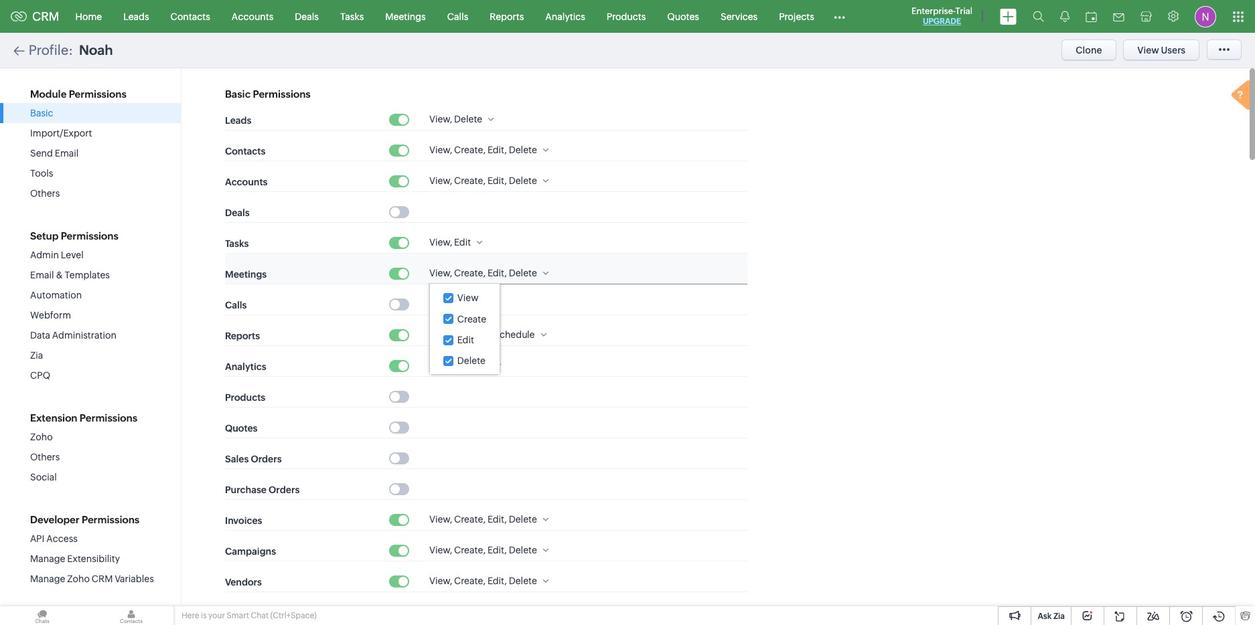 Task type: vqa. For each thing, say whether or not it's contained in the screenshot.


Task type: describe. For each thing, give the bounding box(es) containing it.
crm link
[[11, 9, 59, 23]]

setup
[[30, 230, 59, 242]]

accounts inside the accounts link
[[232, 11, 273, 22]]

projects
[[779, 11, 814, 22]]

developer permissions
[[30, 514, 140, 526]]

view, create, edit, delete for accounts
[[429, 175, 537, 186]]

delete for vendors
[[509, 576, 537, 587]]

clone button
[[1062, 40, 1116, 61]]

profile element
[[1187, 0, 1224, 32]]

manage zoho crm variables
[[30, 574, 154, 585]]

email & templates
[[30, 270, 110, 281]]

invoices
[[225, 515, 262, 526]]

0 horizontal spatial email
[[30, 270, 54, 281]]

delete for meetings
[[509, 268, 537, 279]]

variables
[[115, 574, 154, 585]]

calendar image
[[1086, 11, 1097, 22]]

view, for contacts
[[429, 145, 452, 155]]

view, edit
[[429, 237, 471, 248]]

clone
[[1076, 45, 1102, 56]]

api
[[30, 534, 44, 544]]

ask zia
[[1038, 612, 1065, 622]]

(ctrl+space)
[[270, 611, 317, 621]]

1 horizontal spatial crm
[[92, 574, 113, 585]]

0 vertical spatial leads
[[123, 11, 149, 22]]

Other Modules field
[[825, 6, 854, 27]]

purchase
[[225, 485, 267, 495]]

basic for basic permissions
[[225, 88, 251, 100]]

1 vertical spatial contacts
[[225, 146, 266, 156]]

view users button
[[1123, 40, 1200, 61]]

view, create, edit, delete for meetings
[[429, 268, 537, 279]]

1 horizontal spatial meetings
[[385, 11, 426, 22]]

edit, for contacts
[[488, 145, 507, 155]]

contacts link
[[160, 0, 221, 32]]

access
[[46, 534, 78, 544]]

mails element
[[1105, 1, 1133, 32]]

level
[[61, 250, 84, 261]]

0 vertical spatial contacts
[[171, 11, 210, 22]]

edit, for campaigns
[[488, 545, 507, 556]]

here is your smart chat (ctrl+space)
[[181, 611, 317, 621]]

cpq
[[30, 370, 50, 381]]

profile
[[29, 42, 68, 58]]

developer
[[30, 514, 80, 526]]

edit, for meetings
[[488, 268, 507, 279]]

view, create, edit, delete for vendors
[[429, 576, 537, 587]]

0 vertical spatial reports
[[490, 11, 524, 22]]

view, for campaigns
[[429, 545, 452, 556]]

1 vertical spatial meetings
[[225, 269, 267, 280]]

import/export
[[30, 128, 92, 139]]

chats image
[[0, 607, 84, 626]]

extension
[[30, 413, 77, 424]]

permissions for module permissions
[[69, 88, 127, 100]]

trial
[[955, 6, 972, 16]]

enterprise-trial upgrade
[[912, 6, 972, 26]]

&
[[56, 270, 63, 281]]

0 horizontal spatial crm
[[32, 9, 59, 23]]

0 horizontal spatial products
[[225, 392, 265, 403]]

permissions for extension permissions
[[80, 413, 137, 424]]

1 vertical spatial edit
[[457, 335, 474, 346]]

calls inside "link"
[[447, 11, 468, 22]]

your
[[208, 611, 225, 621]]

0 vertical spatial analytics
[[545, 11, 585, 22]]

schedule
[[494, 330, 535, 340]]

basic permissions
[[225, 88, 311, 100]]

extension permissions
[[30, 413, 137, 424]]

basic for basic
[[30, 108, 53, 119]]

permissions for developer permissions
[[82, 514, 140, 526]]

ask
[[1038, 612, 1052, 622]]

0 horizontal spatial tasks
[[225, 238, 249, 249]]

calls link
[[436, 0, 479, 32]]

sales orders
[[225, 454, 282, 465]]

1 vertical spatial accounts
[[225, 177, 268, 187]]

0 horizontal spatial analytics
[[225, 361, 266, 372]]

noah
[[79, 42, 113, 58]]

analytics link
[[535, 0, 596, 32]]

products link
[[596, 0, 657, 32]]

data administration
[[30, 330, 116, 341]]

reports link
[[479, 0, 535, 32]]

leads link
[[113, 0, 160, 32]]

api access
[[30, 534, 78, 544]]

1 vertical spatial deals
[[225, 207, 250, 218]]

view, for meetings
[[429, 268, 452, 279]]

deals link
[[284, 0, 329, 32]]

admin
[[30, 250, 59, 261]]

create, for vendors
[[454, 576, 486, 587]]

delete for contacts
[[509, 145, 537, 155]]

view, manage
[[429, 360, 489, 371]]

1 horizontal spatial zoho
[[67, 574, 90, 585]]

campaigns
[[225, 546, 276, 557]]

profile image
[[1195, 6, 1216, 27]]

edit, for accounts
[[488, 175, 507, 186]]

0 vertical spatial manage
[[454, 360, 489, 371]]

edit, for invoices
[[488, 514, 507, 525]]

:
[[68, 42, 73, 58]]

view for view
[[457, 293, 479, 304]]

1 horizontal spatial products
[[607, 11, 646, 22]]



Task type: locate. For each thing, give the bounding box(es) containing it.
create, for invoices
[[454, 514, 486, 525]]

orders for purchase orders
[[269, 485, 300, 495]]

0 vertical spatial quotes
[[667, 11, 699, 22]]

upgrade
[[923, 17, 961, 26]]

delete for invoices
[[509, 514, 537, 525]]

8 view, from the top
[[429, 514, 452, 525]]

1 create, from the top
[[454, 145, 486, 155]]

orders right purchase
[[269, 485, 300, 495]]

tasks inside tasks link
[[340, 11, 364, 22]]

manage down manage,
[[454, 360, 489, 371]]

quotes
[[667, 11, 699, 22], [225, 423, 258, 434]]

tools
[[30, 168, 53, 179]]

delete for campaigns
[[509, 545, 537, 556]]

create, for contacts
[[454, 145, 486, 155]]

1 vertical spatial orders
[[269, 485, 300, 495]]

setup permissions
[[30, 230, 119, 242]]

1 horizontal spatial reports
[[490, 11, 524, 22]]

4 view, create, edit, delete from the top
[[429, 514, 537, 525]]

module permissions
[[30, 88, 127, 100]]

0 vertical spatial products
[[607, 11, 646, 22]]

0 horizontal spatial quotes
[[225, 423, 258, 434]]

delete
[[454, 114, 482, 125], [509, 145, 537, 155], [509, 175, 537, 186], [509, 268, 537, 279], [457, 356, 486, 367], [509, 514, 537, 525], [509, 545, 537, 556], [509, 576, 537, 587]]

edit,
[[488, 145, 507, 155], [488, 175, 507, 186], [488, 268, 507, 279], [488, 514, 507, 525], [488, 545, 507, 556], [488, 576, 507, 587]]

6 edit, from the top
[[488, 576, 507, 587]]

home
[[75, 11, 102, 22]]

1 others from the top
[[30, 188, 60, 199]]

0 vertical spatial calls
[[447, 11, 468, 22]]

search image
[[1033, 11, 1044, 22]]

projects link
[[768, 0, 825, 32]]

1 vertical spatial crm
[[92, 574, 113, 585]]

services
[[721, 11, 758, 22]]

mails image
[[1113, 13, 1124, 21]]

deals inside 'deals' 'link'
[[295, 11, 319, 22]]

others up social
[[30, 452, 60, 463]]

templates
[[65, 270, 110, 281]]

admin level
[[30, 250, 84, 261]]

view left users
[[1137, 45, 1159, 56]]

analytics
[[545, 11, 585, 22], [225, 361, 266, 372]]

manage extensibility
[[30, 554, 120, 565]]

2 view, from the top
[[429, 145, 452, 155]]

quotes link
[[657, 0, 710, 32]]

is
[[201, 611, 207, 621]]

view,
[[429, 114, 452, 125], [429, 145, 452, 155], [429, 175, 452, 186], [429, 237, 452, 248], [429, 268, 452, 279], [429, 330, 452, 340], [429, 360, 452, 371], [429, 514, 452, 525], [429, 545, 452, 556], [429, 576, 452, 587]]

crm up profile
[[32, 9, 59, 23]]

1 vertical spatial email
[[30, 270, 54, 281]]

here
[[181, 611, 199, 621]]

6 create, from the top
[[454, 576, 486, 587]]

5 create, from the top
[[454, 545, 486, 556]]

zoho
[[30, 432, 53, 443], [67, 574, 90, 585]]

reports
[[490, 11, 524, 22], [225, 331, 260, 341]]

0 vertical spatial edit
[[454, 237, 471, 248]]

4 create, from the top
[[454, 514, 486, 525]]

administration
[[52, 330, 116, 341]]

products up the sales orders
[[225, 392, 265, 403]]

1 horizontal spatial basic
[[225, 88, 251, 100]]

manage for manage zoho crm variables
[[30, 574, 65, 585]]

1 vertical spatial zoho
[[67, 574, 90, 585]]

1 horizontal spatial tasks
[[340, 11, 364, 22]]

3 edit, from the top
[[488, 268, 507, 279]]

orders right sales
[[251, 454, 282, 465]]

1 vertical spatial calls
[[225, 300, 247, 311]]

others down tools
[[30, 188, 60, 199]]

contacts
[[171, 11, 210, 22], [225, 146, 266, 156]]

view, for vendors
[[429, 576, 452, 587]]

manage,
[[454, 330, 492, 340]]

0 vertical spatial meetings
[[385, 11, 426, 22]]

zia right ask
[[1053, 612, 1065, 622]]

email down import/export
[[55, 148, 79, 159]]

3 create, from the top
[[454, 268, 486, 279]]

view, for reports
[[429, 330, 452, 340]]

0 vertical spatial view
[[1137, 45, 1159, 56]]

5 view, from the top
[[429, 268, 452, 279]]

1 horizontal spatial quotes
[[667, 11, 699, 22]]

1 horizontal spatial leads
[[225, 115, 251, 126]]

0 horizontal spatial calls
[[225, 300, 247, 311]]

orders for sales orders
[[251, 454, 282, 465]]

permissions for setup permissions
[[61, 230, 119, 242]]

contacts right the "leads" link
[[171, 11, 210, 22]]

view up the create
[[457, 293, 479, 304]]

signals element
[[1052, 0, 1078, 33]]

module
[[30, 88, 67, 100]]

1 horizontal spatial view
[[1137, 45, 1159, 56]]

create, for meetings
[[454, 268, 486, 279]]

1 vertical spatial quotes
[[225, 423, 258, 434]]

view, create, edit, delete for contacts
[[429, 145, 537, 155]]

1 edit, from the top
[[488, 145, 507, 155]]

leads right home link
[[123, 11, 149, 22]]

0 horizontal spatial meetings
[[225, 269, 267, 280]]

manage down api access
[[30, 554, 65, 565]]

create menu image
[[1000, 8, 1017, 24]]

0 vertical spatial accounts
[[232, 11, 273, 22]]

view
[[1137, 45, 1159, 56], [457, 293, 479, 304]]

search element
[[1025, 0, 1052, 33]]

3 view, from the top
[[429, 175, 452, 186]]

0 horizontal spatial leads
[[123, 11, 149, 22]]

0 vertical spatial email
[[55, 148, 79, 159]]

leads down basic permissions
[[225, 115, 251, 126]]

10 view, from the top
[[429, 576, 452, 587]]

quotes left services
[[667, 11, 699, 22]]

3 view, create, edit, delete from the top
[[429, 268, 537, 279]]

view, for leads
[[429, 114, 452, 125]]

orders
[[251, 454, 282, 465], [269, 485, 300, 495]]

basic
[[225, 88, 251, 100], [30, 108, 53, 119]]

deals
[[295, 11, 319, 22], [225, 207, 250, 218]]

1 vertical spatial leads
[[225, 115, 251, 126]]

zoho down extension
[[30, 432, 53, 443]]

sales
[[225, 454, 249, 465]]

home link
[[65, 0, 113, 32]]

view, manage, schedule
[[429, 330, 535, 340]]

1 vertical spatial zia
[[1053, 612, 1065, 622]]

0 horizontal spatial basic
[[30, 108, 53, 119]]

meetings link
[[375, 0, 436, 32]]

contacts image
[[89, 607, 173, 626]]

create
[[457, 314, 486, 325]]

0 horizontal spatial view
[[457, 293, 479, 304]]

products left the quotes link
[[607, 11, 646, 22]]

0 horizontal spatial contacts
[[171, 11, 210, 22]]

create, for accounts
[[454, 175, 486, 186]]

others
[[30, 188, 60, 199], [30, 452, 60, 463]]

manage down manage extensibility
[[30, 574, 65, 585]]

1 horizontal spatial zia
[[1053, 612, 1065, 622]]

accounts link
[[221, 0, 284, 32]]

smart
[[227, 611, 249, 621]]

social
[[30, 472, 57, 483]]

view, create, edit, delete for invoices
[[429, 514, 537, 525]]

create menu element
[[992, 0, 1025, 32]]

0 vertical spatial tasks
[[340, 11, 364, 22]]

edit
[[454, 237, 471, 248], [457, 335, 474, 346]]

0 vertical spatial deals
[[295, 11, 319, 22]]

crm
[[32, 9, 59, 23], [92, 574, 113, 585]]

email
[[55, 148, 79, 159], [30, 270, 54, 281]]

2 view, create, edit, delete from the top
[[429, 175, 537, 186]]

leads
[[123, 11, 149, 22], [225, 115, 251, 126]]

calls
[[447, 11, 468, 22], [225, 300, 247, 311]]

vendors
[[225, 577, 262, 588]]

delete for accounts
[[509, 175, 537, 186]]

tasks link
[[329, 0, 375, 32]]

6 view, create, edit, delete from the top
[[429, 576, 537, 587]]

7 view, from the top
[[429, 360, 452, 371]]

1 vertical spatial others
[[30, 452, 60, 463]]

5 edit, from the top
[[488, 545, 507, 556]]

9 view, from the top
[[429, 545, 452, 556]]

users
[[1161, 45, 1186, 56]]

permissions
[[69, 88, 127, 100], [253, 88, 311, 100], [61, 230, 119, 242], [80, 413, 137, 424], [82, 514, 140, 526]]

permissions for basic permissions
[[253, 88, 311, 100]]

1 horizontal spatial calls
[[447, 11, 468, 22]]

meetings
[[385, 11, 426, 22], [225, 269, 267, 280]]

1 vertical spatial basic
[[30, 108, 53, 119]]

5 view, create, edit, delete from the top
[[429, 545, 537, 556]]

view users
[[1137, 45, 1186, 56]]

view, delete
[[429, 114, 482, 125]]

extensibility
[[67, 554, 120, 565]]

1 vertical spatial tasks
[[225, 238, 249, 249]]

1 horizontal spatial email
[[55, 148, 79, 159]]

1 vertical spatial view
[[457, 293, 479, 304]]

1 vertical spatial manage
[[30, 554, 65, 565]]

edit, for vendors
[[488, 576, 507, 587]]

0 horizontal spatial zia
[[30, 350, 43, 361]]

quotes up sales
[[225, 423, 258, 434]]

view, create, edit, delete for campaigns
[[429, 545, 537, 556]]

contacts down basic permissions
[[225, 146, 266, 156]]

6 view, from the top
[[429, 330, 452, 340]]

0 vertical spatial orders
[[251, 454, 282, 465]]

tasks
[[340, 11, 364, 22], [225, 238, 249, 249]]

1 horizontal spatial deals
[[295, 11, 319, 22]]

0 horizontal spatial deals
[[225, 207, 250, 218]]

view, for accounts
[[429, 175, 452, 186]]

profile : noah
[[29, 42, 113, 58]]

1 horizontal spatial contacts
[[225, 146, 266, 156]]

1 vertical spatial products
[[225, 392, 265, 403]]

accounts
[[232, 11, 273, 22], [225, 177, 268, 187]]

1 horizontal spatial analytics
[[545, 11, 585, 22]]

0 vertical spatial basic
[[225, 88, 251, 100]]

zia down data
[[30, 350, 43, 361]]

4 view, from the top
[[429, 237, 452, 248]]

zia
[[30, 350, 43, 361], [1053, 612, 1065, 622]]

2 edit, from the top
[[488, 175, 507, 186]]

0 vertical spatial crm
[[32, 9, 59, 23]]

create,
[[454, 145, 486, 155], [454, 175, 486, 186], [454, 268, 486, 279], [454, 514, 486, 525], [454, 545, 486, 556], [454, 576, 486, 587]]

send email
[[30, 148, 79, 159]]

0 vertical spatial zoho
[[30, 432, 53, 443]]

view, for tasks
[[429, 237, 452, 248]]

0 horizontal spatial zoho
[[30, 432, 53, 443]]

2 vertical spatial manage
[[30, 574, 65, 585]]

enterprise-
[[912, 6, 955, 16]]

help image
[[1228, 78, 1255, 115]]

1 vertical spatial reports
[[225, 331, 260, 341]]

view, for invoices
[[429, 514, 452, 525]]

chat
[[251, 611, 269, 621]]

data
[[30, 330, 50, 341]]

automation
[[30, 290, 82, 301]]

2 create, from the top
[[454, 175, 486, 186]]

webform
[[30, 310, 71, 321]]

manage for manage extensibility
[[30, 554, 65, 565]]

view for view users
[[1137, 45, 1159, 56]]

signals image
[[1060, 11, 1070, 22]]

2 others from the top
[[30, 452, 60, 463]]

4 edit, from the top
[[488, 514, 507, 525]]

0 vertical spatial zia
[[30, 350, 43, 361]]

1 view, create, edit, delete from the top
[[429, 145, 537, 155]]

view, create, edit, delete
[[429, 145, 537, 155], [429, 175, 537, 186], [429, 268, 537, 279], [429, 514, 537, 525], [429, 545, 537, 556], [429, 576, 537, 587]]

zoho down manage extensibility
[[67, 574, 90, 585]]

1 vertical spatial analytics
[[225, 361, 266, 372]]

view inside button
[[1137, 45, 1159, 56]]

create, for campaigns
[[454, 545, 486, 556]]

1 view, from the top
[[429, 114, 452, 125]]

products
[[607, 11, 646, 22], [225, 392, 265, 403]]

0 vertical spatial others
[[30, 188, 60, 199]]

send
[[30, 148, 53, 159]]

0 horizontal spatial reports
[[225, 331, 260, 341]]

email left the &
[[30, 270, 54, 281]]

services link
[[710, 0, 768, 32]]

crm down extensibility on the bottom left
[[92, 574, 113, 585]]

purchase orders
[[225, 485, 300, 495]]



